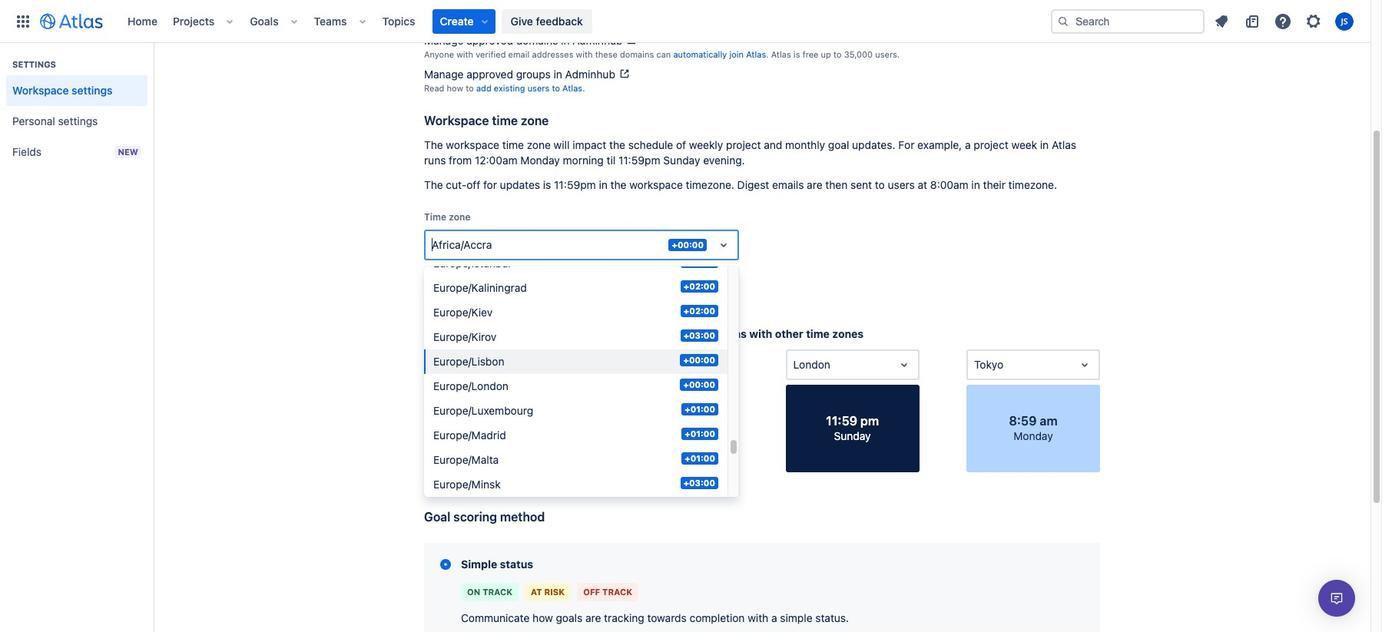 Task type: describe. For each thing, give the bounding box(es) containing it.
fields
[[12, 145, 42, 158]]

of inside the workspace time zone will impact the schedule of weekly project and monthly goal updates. for example, a project week in atlas runs from 12:00am monday morning til 11:59pm sunday evening.
[[676, 138, 686, 151]]

method
[[500, 510, 545, 524]]

adminhub for manage approved groups in adminhub
[[565, 68, 615, 81]]

adminhub for manage approved domains in adminhub
[[573, 34, 623, 47]]

europe/luxembourg
[[433, 404, 533, 417]]

open image for 8:59 am
[[1076, 356, 1094, 374]]

other
[[775, 327, 803, 340]]

pm for 4:59 pm
[[497, 414, 516, 428]]

1 vertical spatial domains
[[620, 49, 654, 59]]

+02:00 for europe/kiev
[[684, 306, 715, 316]]

0 horizontal spatial off
[[467, 178, 480, 191]]

europe/lisbon
[[433, 355, 504, 368]]

0 horizontal spatial 11:59pm
[[506, 327, 552, 340]]

+00:00 for africa/accra
[[672, 240, 704, 250]]

status.
[[815, 612, 849, 625]]

top element
[[9, 0, 1051, 43]]

to left add
[[466, 83, 474, 93]]

+00:00 for europe/lisbon
[[683, 355, 715, 365]]

2 vertical spatial the
[[486, 327, 504, 340]]

til
[[607, 154, 616, 167]]

updates
[[500, 178, 540, 191]]

the inside the workspace time zone will impact the schedule of weekly project and monthly goal updates. for example, a project week in atlas runs from 12:00am monday morning til 11:59pm sunday evening.
[[609, 138, 625, 151]]

in inside the workspace time zone will impact the schedule of weekly project and monthly goal updates. for example, a project week in atlas runs from 12:00am monday morning til 11:59pm sunday evening.
[[1040, 138, 1049, 151]]

join
[[729, 49, 744, 59]]

2 project from the left
[[974, 138, 1009, 151]]

manage approved groups in adminhub
[[424, 68, 615, 81]]

impact
[[573, 138, 606, 151]]

2 timezone. from the left
[[1008, 178, 1057, 191]]

teams
[[314, 14, 347, 27]]

0 horizontal spatial a
[[771, 612, 777, 625]]

simple
[[780, 612, 813, 625]]

feedback
[[536, 14, 583, 27]]

0 horizontal spatial africa/accra
[[432, 238, 492, 251]]

monday inside the workspace time zone will impact the schedule of weekly project and monthly goal updates. for example, a project week in atlas runs from 12:00am monday morning til 11:59pm sunday evening.
[[520, 154, 560, 167]]

morning
[[563, 154, 604, 167]]

manage approved domains in adminhub link
[[424, 34, 638, 47]]

los
[[432, 358, 449, 371]]

give feedback button
[[501, 9, 592, 33]]

to right sent
[[875, 178, 885, 191]]

workspace for workspace settings
[[12, 84, 69, 97]]

zone inside the workspace time zone will impact the schedule of weekly project and monthly goal updates. for example, a project week in atlas runs from 12:00am monday morning til 11:59pm sunday evening.
[[527, 138, 551, 151]]

goal
[[424, 510, 450, 524]]

switch to... image
[[14, 12, 32, 30]]

track for on track
[[483, 587, 512, 597]]

am
[[1040, 414, 1058, 428]]

all
[[536, 267, 545, 277]]

goals link
[[245, 9, 283, 33]]

2 vertical spatial time
[[806, 327, 830, 340]]

+03:00 for europe/minsk
[[683, 478, 715, 488]]

workspace time zone
[[424, 114, 549, 128]]

aligns
[[715, 327, 747, 340]]

monday inside 8:59 am monday
[[1014, 429, 1053, 442]]

with left these
[[576, 49, 593, 59]]

personal
[[12, 114, 55, 128]]

their
[[983, 178, 1006, 191]]

1 horizontal spatial is
[[793, 49, 800, 59]]

sunday for 7:59 pm
[[653, 429, 690, 442]]

notifications image
[[1212, 12, 1231, 30]]

open image for 7:59 pm
[[714, 356, 732, 374]]

addresses
[[532, 49, 573, 59]]

4:59 pm sunday
[[466, 414, 516, 442]]

cut
[[597, 327, 614, 340]]

angeles
[[452, 358, 492, 371]]

+02:00 for europe/kaliningrad
[[684, 281, 715, 291]]

account image
[[1335, 12, 1354, 30]]

digest
[[737, 178, 769, 191]]

changes will be applied for all users of this workspace
[[424, 267, 643, 277]]

the for the cut-off for updates is 11:59pm in the workspace timezone. digest emails are then sent to users at 8:00am in their timezone.
[[424, 178, 443, 191]]

changes
[[424, 267, 459, 277]]

11:59 pm sunday
[[826, 414, 879, 442]]

add
[[476, 83, 491, 93]]

settings for personal settings
[[58, 114, 98, 128]]

in up new york
[[635, 327, 644, 340]]

1 vertical spatial 11:59pm
[[554, 178, 596, 191]]

home link
[[123, 9, 162, 33]]

new
[[118, 147, 138, 157]]

goals
[[250, 14, 279, 27]]

banner containing home
[[0, 0, 1371, 43]]

35,000
[[844, 49, 873, 59]]

goals
[[556, 612, 582, 625]]

in left 'their'
[[971, 178, 980, 191]]

in down addresses on the top
[[554, 68, 562, 81]]

4:59
[[466, 414, 494, 428]]

0 vertical spatial domains
[[516, 34, 558, 47]]

goal
[[828, 138, 849, 151]]

give feedback
[[511, 14, 583, 27]]

atlas.
[[562, 83, 585, 93]]

user
[[503, 9, 529, 23]]

sunday left the cut
[[555, 327, 594, 340]]

verified
[[476, 49, 506, 59]]

1 vertical spatial users
[[888, 178, 915, 191]]

workspace for changes will be applied for all users of this workspace
[[599, 267, 643, 277]]

week
[[1011, 138, 1037, 151]]

0 vertical spatial groups
[[532, 9, 573, 23]]

read
[[424, 83, 444, 93]]

existing
[[494, 83, 525, 93]]

settings
[[12, 59, 56, 69]]

and inside the workspace time zone will impact the schedule of weekly project and monthly goal updates. for example, a project week in atlas runs from 12:00am monday morning til 11:59pm sunday evening.
[[764, 138, 782, 151]]

zones
[[832, 327, 864, 340]]

12:00am
[[475, 154, 518, 167]]

save
[[433, 290, 458, 303]]

topics link
[[378, 9, 420, 33]]

be
[[477, 267, 488, 277]]

atlas inside the workspace time zone will impact the schedule of weekly project and monthly goal updates. for example, a project week in atlas runs from 12:00am monday morning til 11:59pm sunday evening.
[[1052, 138, 1076, 151]]

at risk
[[531, 587, 565, 597]]

here's
[[424, 327, 459, 340]]

free
[[803, 49, 819, 59]]

1 vertical spatial groups
[[516, 68, 551, 81]]

group containing workspace settings
[[6, 43, 148, 172]]

create
[[440, 14, 474, 27]]

los angeles
[[432, 358, 492, 371]]

create button
[[432, 9, 495, 33]]

in down "til"
[[599, 178, 608, 191]]

personal settings link
[[6, 106, 148, 137]]

can
[[656, 49, 671, 59]]

with left simple
[[748, 612, 768, 625]]

communicate
[[461, 612, 530, 625]]

projects link
[[168, 9, 219, 33]]

1 vertical spatial off
[[617, 327, 632, 340]]

approved for groups
[[467, 68, 513, 81]]

to right up
[[834, 49, 842, 59]]

8:00am
[[930, 178, 969, 191]]

email
[[508, 49, 530, 59]]

0 vertical spatial users
[[527, 83, 549, 93]]

to left atlas.
[[552, 83, 560, 93]]

with right anyone
[[456, 49, 473, 59]]

topics
[[382, 14, 415, 27]]

goal scoring method
[[424, 510, 545, 524]]



Task type: vqa. For each thing, say whether or not it's contained in the screenshot.
bottom "Monday"
yes



Task type: locate. For each thing, give the bounding box(es) containing it.
example,
[[917, 138, 962, 151]]

1 vertical spatial zone
[[527, 138, 551, 151]]

2 +01:00 from the top
[[685, 429, 715, 439]]

sunday down "7:59"
[[653, 429, 690, 442]]

2 open image from the left
[[714, 356, 732, 374]]

1 vertical spatial +02:00
[[684, 306, 715, 316]]

give
[[511, 14, 533, 27]]

users right all
[[547, 267, 569, 277]]

.
[[766, 49, 769, 59]]

new
[[613, 358, 635, 371]]

manage approved groups in adminhub link
[[424, 68, 631, 81]]

how left goals
[[533, 612, 553, 625]]

off right the cut
[[617, 327, 632, 340]]

0 vertical spatial will
[[554, 138, 570, 151]]

open image
[[533, 356, 552, 374], [714, 356, 732, 374], [1076, 356, 1094, 374]]

teams link
[[309, 9, 352, 33]]

None text field
[[974, 357, 977, 373]]

1 vertical spatial settings
[[58, 114, 98, 128]]

0 horizontal spatial project
[[726, 138, 761, 151]]

1 horizontal spatial and
[[764, 138, 782, 151]]

europe/kirov
[[433, 330, 497, 343]]

off
[[583, 587, 600, 597]]

sunday for 4:59 pm
[[472, 429, 509, 442]]

help image
[[1274, 12, 1292, 30]]

settings down workspace settings link
[[58, 114, 98, 128]]

2 vertical spatial +03:00
[[683, 478, 715, 488]]

from
[[449, 154, 472, 167]]

+01:00 for europe/malta
[[685, 453, 715, 463]]

1 pm from the left
[[497, 414, 516, 428]]

manage for manage approved domains in adminhub
[[424, 34, 464, 47]]

the left cut-
[[424, 178, 443, 191]]

and left user
[[478, 9, 500, 23]]

1 project from the left
[[726, 138, 761, 151]]

applied
[[490, 267, 520, 277]]

1 vertical spatial workspace
[[424, 114, 489, 128]]

a left simple
[[771, 612, 777, 625]]

workspace up from
[[446, 138, 499, 151]]

of left weekly
[[676, 138, 686, 151]]

banner
[[0, 0, 1371, 43]]

sunday
[[663, 154, 700, 167], [555, 327, 594, 340], [472, 429, 509, 442], [653, 429, 690, 442], [834, 429, 871, 442]]

atlas right join
[[746, 49, 766, 59]]

approved up add
[[467, 68, 513, 81]]

2 the from the top
[[424, 178, 443, 191]]

an external link image
[[626, 34, 638, 46]]

domains down an external link icon
[[620, 49, 654, 59]]

1 +01:00 from the top
[[685, 404, 715, 414]]

2 horizontal spatial open image
[[1076, 356, 1094, 374]]

time down 'read how to add existing users to atlas.'
[[492, 114, 518, 128]]

will
[[554, 138, 570, 151], [462, 267, 475, 277]]

workspace for the cut-off for updates is 11:59pm in the workspace timezone. digest emails are then sent to users at 8:00am in their timezone.
[[629, 178, 683, 191]]

on track
[[467, 587, 512, 597]]

sunday inside 11:59 pm sunday
[[834, 429, 871, 442]]

europe/kaliningrad
[[433, 281, 527, 294]]

track for off track
[[602, 587, 632, 597]]

the up runs
[[424, 138, 443, 151]]

workspace
[[12, 84, 69, 97], [424, 114, 489, 128]]

up
[[821, 49, 831, 59]]

1 vertical spatial +00:00
[[683, 355, 715, 365]]

11:59pm down the morning
[[554, 178, 596, 191]]

workspace down settings
[[12, 84, 69, 97]]

monday down 8:59
[[1014, 429, 1053, 442]]

africa/accra up york
[[647, 327, 712, 340]]

the workspace time zone will impact the schedule of weekly project and monthly goal updates. for example, a project week in atlas runs from 12:00am monday morning til 11:59pm sunday evening.
[[424, 138, 1076, 167]]

open image for 4:59 pm
[[533, 356, 552, 374]]

0 vertical spatial and
[[478, 9, 500, 23]]

scoring
[[453, 510, 497, 524]]

workspace down the schedule on the top of page
[[629, 178, 683, 191]]

+00:00
[[672, 240, 704, 250], [683, 355, 715, 365], [683, 380, 715, 389]]

1 horizontal spatial africa/accra
[[647, 327, 712, 340]]

1 vertical spatial +01:00
[[685, 429, 715, 439]]

1 +03:00 from the top
[[683, 257, 715, 267]]

approved
[[467, 34, 513, 47], [467, 68, 513, 81]]

0 vertical spatial +02:00
[[684, 281, 715, 291]]

2 pm from the left
[[677, 414, 696, 428]]

0 horizontal spatial workspace
[[12, 84, 69, 97]]

atlas right 'week'
[[1052, 138, 1076, 151]]

1 vertical spatial time
[[502, 138, 524, 151]]

0 horizontal spatial is
[[543, 178, 551, 191]]

how down europe/kiev
[[462, 327, 484, 340]]

manage up read
[[424, 68, 464, 81]]

0 vertical spatial 11:59pm
[[618, 154, 660, 167]]

timezone. down evening.
[[686, 178, 734, 191]]

0 horizontal spatial of
[[572, 267, 580, 277]]

pm right 4:59
[[497, 414, 516, 428]]

a inside the workspace time zone will impact the schedule of weekly project and monthly goal updates. for example, a project week in atlas runs from 12:00am monday morning til 11:59pm sunday evening.
[[965, 138, 971, 151]]

Search field
[[1051, 9, 1205, 33]]

and left monthly
[[764, 138, 782, 151]]

0 horizontal spatial will
[[462, 267, 475, 277]]

2 approved from the top
[[467, 68, 513, 81]]

settings for workspace settings
[[72, 84, 113, 97]]

here's how the 11:59pm sunday cut off in africa/accra aligns with other time zones
[[424, 327, 864, 340]]

0 horizontal spatial timezone.
[[686, 178, 734, 191]]

1 horizontal spatial atlas
[[771, 49, 791, 59]]

+01:00 for europe/luxembourg
[[685, 404, 715, 414]]

1 vertical spatial open image
[[895, 356, 913, 374]]

1 vertical spatial for
[[522, 267, 533, 277]]

completion
[[690, 612, 745, 625]]

timezone. right 'their'
[[1008, 178, 1057, 191]]

will left the 'be'
[[462, 267, 475, 277]]

1 vertical spatial manage
[[424, 68, 464, 81]]

track right 'off'
[[602, 587, 632, 597]]

1 vertical spatial the
[[424, 178, 443, 191]]

sunday inside 4:59 pm sunday
[[472, 429, 509, 442]]

2 vertical spatial how
[[533, 612, 553, 625]]

risk
[[544, 587, 565, 597]]

is left free in the top right of the page
[[793, 49, 800, 59]]

is right updates
[[543, 178, 551, 191]]

workspace inside workspace settings link
[[12, 84, 69, 97]]

pm right "7:59"
[[677, 414, 696, 428]]

settings image
[[1305, 12, 1323, 30]]

1 horizontal spatial monday
[[1014, 429, 1053, 442]]

3 pm from the left
[[860, 414, 879, 428]]

0 vertical spatial for
[[483, 178, 497, 191]]

at
[[918, 178, 927, 191]]

simple
[[461, 558, 497, 571]]

1 horizontal spatial 11:59pm
[[554, 178, 596, 191]]

atlas
[[746, 49, 766, 59], [771, 49, 791, 59], [1052, 138, 1076, 151]]

11:59pm down the schedule on the top of page
[[618, 154, 660, 167]]

off track
[[583, 587, 632, 597]]

cut-
[[446, 178, 467, 191]]

1 horizontal spatial timezone.
[[1008, 178, 1057, 191]]

1 vertical spatial and
[[764, 138, 782, 151]]

2 manage from the top
[[424, 68, 464, 81]]

2 vertical spatial zone
[[449, 211, 471, 223]]

time up 12:00am
[[502, 138, 524, 151]]

adminhub up these
[[573, 34, 623, 47]]

time zone
[[424, 211, 471, 223]]

0 vertical spatial +03:00
[[683, 257, 715, 267]]

manage for manage approved groups in adminhub
[[424, 68, 464, 81]]

the cut-off for updates is 11:59pm in the workspace timezone. digest emails are then sent to users at 8:00am in their timezone.
[[424, 178, 1057, 191]]

1 horizontal spatial of
[[676, 138, 686, 151]]

sunday down 4:59
[[472, 429, 509, 442]]

0 horizontal spatial and
[[478, 9, 500, 23]]

manage
[[424, 34, 464, 47], [424, 68, 464, 81]]

tracking
[[604, 612, 644, 625]]

0 vertical spatial a
[[965, 138, 971, 151]]

are left then
[[807, 178, 823, 191]]

2 vertical spatial +00:00
[[683, 380, 715, 389]]

approved up verified
[[467, 34, 513, 47]]

project left 'week'
[[974, 138, 1009, 151]]

europe/london
[[433, 380, 508, 393]]

11:59pm down cancel button
[[506, 327, 552, 340]]

workspace inside the workspace time zone will impact the schedule of weekly project and monthly goal updates. for example, a project week in atlas runs from 12:00am monday morning til 11:59pm sunday evening.
[[446, 138, 499, 151]]

time
[[492, 114, 518, 128], [502, 138, 524, 151], [806, 327, 830, 340]]

how for the
[[462, 327, 484, 340]]

2 vertical spatial 11:59pm
[[506, 327, 552, 340]]

1 vertical spatial the
[[610, 178, 626, 191]]

0 horizontal spatial are
[[585, 612, 601, 625]]

europe/minsk
[[433, 478, 501, 491]]

africa/accra up the europe/istanbul
[[432, 238, 492, 251]]

+03:00 for europe/kirov
[[683, 330, 715, 340]]

2 vertical spatial +01:00
[[685, 453, 715, 463]]

the
[[609, 138, 625, 151], [610, 178, 626, 191], [486, 327, 504, 340]]

8:59
[[1009, 414, 1037, 428]]

evening.
[[703, 154, 745, 167]]

sunday inside the workspace time zone will impact the schedule of weekly project and monthly goal updates. for example, a project week in atlas runs from 12:00am monday morning til 11:59pm sunday evening.
[[663, 154, 700, 167]]

the down cancel button
[[486, 327, 504, 340]]

workspace settings
[[12, 84, 113, 97]]

atlas right the .
[[771, 49, 791, 59]]

1 open image from the left
[[533, 356, 552, 374]]

sent
[[851, 178, 872, 191]]

users left at
[[888, 178, 915, 191]]

for
[[898, 138, 915, 151]]

+00:00 for europe/london
[[683, 380, 715, 389]]

+02:00
[[684, 281, 715, 291], [684, 306, 715, 316]]

search image
[[1057, 15, 1069, 27]]

1 vertical spatial is
[[543, 178, 551, 191]]

projects
[[173, 14, 215, 27]]

project
[[726, 138, 761, 151], [974, 138, 1009, 151]]

workspace down read
[[424, 114, 489, 128]]

settings up personal settings link
[[72, 84, 113, 97]]

1 horizontal spatial track
[[602, 587, 632, 597]]

anyone with verified email addresses with these domains can automatically join atlas . atlas is free up to 35,000 users.
[[424, 49, 900, 59]]

add existing users to atlas. link
[[476, 83, 585, 93]]

0 vertical spatial how
[[447, 83, 463, 93]]

1 +02:00 from the top
[[684, 281, 715, 291]]

workspace right this on the top left of page
[[599, 267, 643, 277]]

europe/malta
[[433, 453, 499, 466]]

0 vertical spatial zone
[[521, 114, 549, 128]]

3 open image from the left
[[1076, 356, 1094, 374]]

0 vertical spatial are
[[807, 178, 823, 191]]

2 horizontal spatial atlas
[[1052, 138, 1076, 151]]

europe/kiev
[[433, 306, 493, 319]]

7:59
[[648, 414, 674, 428]]

at
[[531, 587, 542, 597]]

domains up addresses on the top
[[516, 34, 558, 47]]

an external link image
[[618, 68, 631, 80]]

1 horizontal spatial domains
[[620, 49, 654, 59]]

0 vertical spatial is
[[793, 49, 800, 59]]

3 +01:00 from the top
[[685, 453, 715, 463]]

with left other
[[749, 327, 772, 340]]

2 horizontal spatial pm
[[860, 414, 879, 428]]

pm right 11:59
[[860, 414, 879, 428]]

users down manage approved groups in adminhub link
[[527, 83, 549, 93]]

on
[[467, 587, 480, 597]]

pm inside 7:59 pm sunday
[[677, 414, 696, 428]]

11:59pm
[[618, 154, 660, 167], [554, 178, 596, 191], [506, 327, 552, 340]]

sunday down weekly
[[663, 154, 700, 167]]

None text field
[[432, 237, 435, 253], [793, 357, 796, 373], [432, 237, 435, 253], [793, 357, 796, 373]]

time
[[424, 211, 446, 223]]

+01:00 for europe/madrid
[[685, 429, 715, 439]]

0 horizontal spatial for
[[483, 178, 497, 191]]

approved for domains
[[467, 34, 513, 47]]

monthly
[[785, 138, 825, 151]]

for left all
[[522, 267, 533, 277]]

a right example,
[[965, 138, 971, 151]]

1 vertical spatial africa/accra
[[647, 327, 712, 340]]

the for the workspace time zone will impact the schedule of weekly project and monthly goal updates. for example, a project week in atlas runs from 12:00am monday morning til 11:59pm sunday evening.
[[424, 138, 443, 151]]

3 +03:00 from the top
[[683, 478, 715, 488]]

a
[[965, 138, 971, 151], [771, 612, 777, 625]]

2 track from the left
[[602, 587, 632, 597]]

11:59
[[826, 414, 857, 428]]

11:59pm inside the workspace time zone will impact the schedule of weekly project and monthly goal updates. for example, a project week in atlas runs from 12:00am monday morning til 11:59pm sunday evening.
[[618, 154, 660, 167]]

1 vertical spatial workspace
[[629, 178, 683, 191]]

1 horizontal spatial workspace
[[424, 114, 489, 128]]

anyone
[[424, 49, 454, 59]]

1 manage from the top
[[424, 34, 464, 47]]

2 +03:00 from the top
[[683, 330, 715, 340]]

2 vertical spatial users
[[547, 267, 569, 277]]

1 horizontal spatial open image
[[895, 356, 913, 374]]

1 horizontal spatial for
[[522, 267, 533, 277]]

york
[[638, 358, 660, 371]]

0 vertical spatial the
[[609, 138, 625, 151]]

0 vertical spatial +00:00
[[672, 240, 704, 250]]

0 vertical spatial workspace
[[446, 138, 499, 151]]

2 horizontal spatial 11:59pm
[[618, 154, 660, 167]]

off down from
[[467, 178, 480, 191]]

time inside the workspace time zone will impact the schedule of weekly project and monthly goal updates. for example, a project week in atlas runs from 12:00am monday morning til 11:59pm sunday evening.
[[502, 138, 524, 151]]

+03:00 for europe/istanbul
[[683, 257, 715, 267]]

groups
[[532, 9, 573, 23], [516, 68, 551, 81]]

how
[[447, 83, 463, 93], [462, 327, 484, 340], [533, 612, 553, 625]]

sunday down 11:59
[[834, 429, 871, 442]]

8:59 am monday
[[1009, 414, 1058, 442]]

pm for 7:59 pm
[[677, 414, 696, 428]]

will up the morning
[[554, 138, 570, 151]]

track
[[483, 587, 512, 597], [602, 587, 632, 597]]

0 vertical spatial adminhub
[[573, 34, 623, 47]]

0 vertical spatial africa/accra
[[432, 238, 492, 251]]

0 horizontal spatial domains
[[516, 34, 558, 47]]

domains
[[516, 34, 558, 47], [620, 49, 654, 59]]

pm inside 4:59 pm sunday
[[497, 414, 516, 428]]

1 vertical spatial a
[[771, 612, 777, 625]]

1 vertical spatial will
[[462, 267, 475, 277]]

of
[[676, 138, 686, 151], [572, 267, 580, 277]]

how right read
[[447, 83, 463, 93]]

the down "til"
[[610, 178, 626, 191]]

0 vertical spatial workspace
[[12, 84, 69, 97]]

1 vertical spatial how
[[462, 327, 484, 340]]

how for goals
[[533, 612, 553, 625]]

0 vertical spatial open image
[[714, 236, 733, 254]]

1 vertical spatial of
[[572, 267, 580, 277]]

pm
[[497, 414, 516, 428], [677, 414, 696, 428], [860, 414, 879, 428]]

adminhub up atlas.
[[565, 68, 615, 81]]

how for to
[[447, 83, 463, 93]]

for down 12:00am
[[483, 178, 497, 191]]

of left this on the top left of page
[[572, 267, 580, 277]]

cancel
[[482, 290, 517, 303]]

0 vertical spatial monday
[[520, 154, 560, 167]]

1 horizontal spatial are
[[807, 178, 823, 191]]

will inside the workspace time zone will impact the schedule of weekly project and monthly goal updates. for example, a project week in atlas runs from 12:00am monday morning til 11:59pm sunday evening.
[[554, 138, 570, 151]]

in right 'week'
[[1040, 138, 1049, 151]]

home
[[128, 14, 157, 27]]

1 track from the left
[[483, 587, 512, 597]]

monday up updates
[[520, 154, 560, 167]]

1 timezone. from the left
[[686, 178, 734, 191]]

open intercom messenger image
[[1328, 589, 1346, 608]]

open image
[[714, 236, 733, 254], [895, 356, 913, 374]]

1 vertical spatial approved
[[467, 68, 513, 81]]

sunday inside 7:59 pm sunday
[[653, 429, 690, 442]]

project up evening.
[[726, 138, 761, 151]]

domains and user groups
[[424, 9, 573, 23]]

0 horizontal spatial atlas
[[746, 49, 766, 59]]

time right other
[[806, 327, 830, 340]]

then
[[825, 178, 848, 191]]

the inside the workspace time zone will impact the schedule of weekly project and monthly goal updates. for example, a project week in atlas runs from 12:00am monday morning til 11:59pm sunday evening.
[[424, 138, 443, 151]]

europe/madrid
[[433, 429, 506, 442]]

workspace for workspace time zone
[[424, 114, 489, 128]]

are right goals
[[585, 612, 601, 625]]

pm inside 11:59 pm sunday
[[860, 414, 879, 428]]

zone
[[521, 114, 549, 128], [527, 138, 551, 151], [449, 211, 471, 223]]

1 vertical spatial +03:00
[[683, 330, 715, 340]]

save button
[[424, 285, 467, 310]]

sunday for 11:59 pm
[[834, 429, 871, 442]]

schedule
[[628, 138, 673, 151]]

in up addresses on the top
[[561, 34, 570, 47]]

0 horizontal spatial pm
[[497, 414, 516, 428]]

automatically
[[673, 49, 727, 59]]

manage up anyone
[[424, 34, 464, 47]]

workspace settings link
[[6, 75, 148, 106]]

0 vertical spatial the
[[424, 138, 443, 151]]

0 horizontal spatial track
[[483, 587, 512, 597]]

the up "til"
[[609, 138, 625, 151]]

pm for 11:59 pm
[[860, 414, 879, 428]]

0 horizontal spatial monday
[[520, 154, 560, 167]]

0 vertical spatial approved
[[467, 34, 513, 47]]

track right on on the bottom of the page
[[483, 587, 512, 597]]

2 +02:00 from the top
[[684, 306, 715, 316]]

1 the from the top
[[424, 138, 443, 151]]

0 horizontal spatial open image
[[714, 236, 733, 254]]

zone right time at the top left of the page
[[449, 211, 471, 223]]

0 vertical spatial of
[[676, 138, 686, 151]]

zone down add existing users to atlas. link
[[521, 114, 549, 128]]

1 vertical spatial adminhub
[[565, 68, 615, 81]]

0 vertical spatial time
[[492, 114, 518, 128]]

1 approved from the top
[[467, 34, 513, 47]]

1 horizontal spatial a
[[965, 138, 971, 151]]

2 vertical spatial workspace
[[599, 267, 643, 277]]

domains
[[424, 9, 475, 23]]

zone up updates
[[527, 138, 551, 151]]

group
[[6, 43, 148, 172]]



